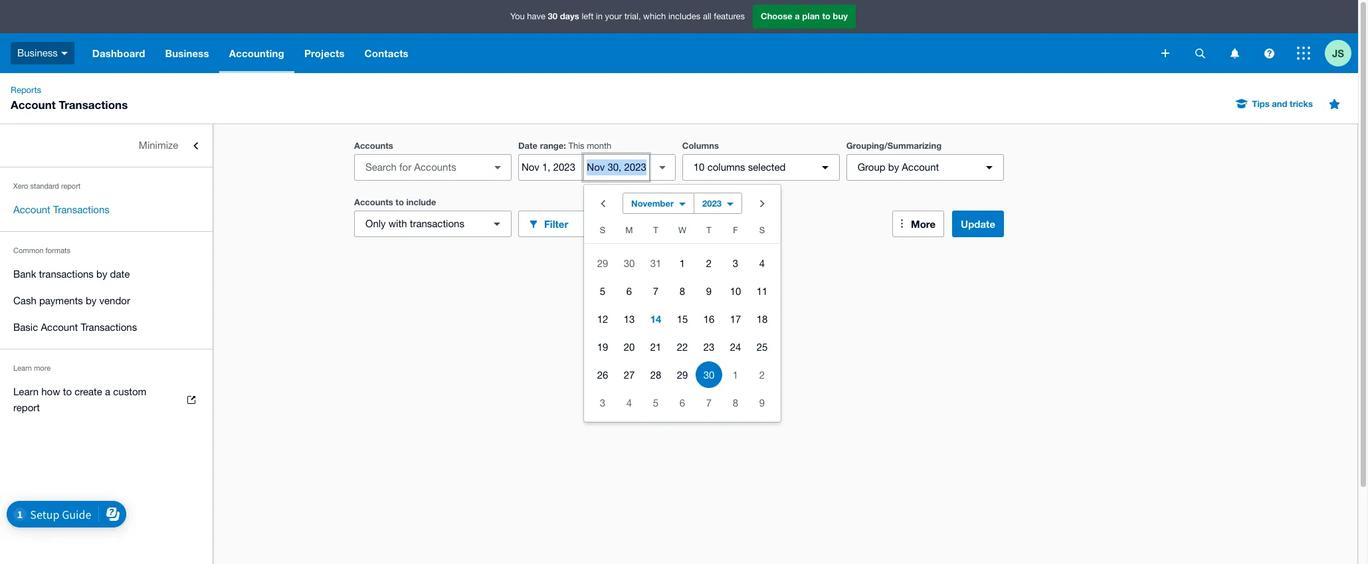 Task type: describe. For each thing, give the bounding box(es) containing it.
have
[[527, 11, 546, 21]]

with
[[389, 218, 407, 229]]

standard
[[30, 182, 59, 190]]

mon nov 20 2023 cell
[[616, 334, 643, 360]]

cash payments by vendor link
[[0, 288, 213, 314]]

thu nov 30 2023 cell
[[696, 362, 723, 388]]

grid containing s
[[584, 222, 781, 417]]

xero
[[13, 182, 28, 190]]

transactions for basic account transactions
[[81, 322, 137, 333]]

1 business button from the left
[[0, 33, 82, 73]]

filter button
[[518, 211, 676, 237]]

dashboard link
[[82, 33, 155, 73]]

update button
[[953, 211, 1005, 237]]

accounting
[[229, 47, 284, 59]]

open image
[[485, 154, 511, 181]]

by inside popup button
[[889, 162, 900, 173]]

filter
[[544, 218, 569, 230]]

choose
[[761, 11, 793, 21]]

includes
[[669, 11, 701, 21]]

by for vendor
[[86, 295, 97, 306]]

fri nov 10 2023 cell
[[723, 278, 749, 304]]

wed nov 22 2023 cell
[[669, 334, 696, 360]]

projects
[[304, 47, 345, 59]]

cash
[[13, 295, 36, 306]]

accounts for accounts
[[354, 140, 393, 151]]

mon nov 27 2023 cell
[[616, 362, 643, 388]]

basic account transactions
[[13, 322, 137, 333]]

mon nov 06 2023 cell
[[616, 278, 643, 304]]

accounts for accounts to include
[[354, 197, 393, 207]]

formats
[[46, 247, 70, 255]]

learn how to create a custom report
[[13, 386, 146, 414]]

tue nov 07 2023 cell
[[643, 278, 669, 304]]

only with transactions button
[[354, 211, 512, 237]]

10 columns selected
[[694, 162, 786, 173]]

group by account
[[858, 162, 940, 173]]

navigation containing dashboard
[[82, 33, 1153, 73]]

2 svg image from the left
[[1265, 48, 1275, 58]]

thu nov 09 2023 cell
[[696, 278, 723, 304]]

fri nov 24 2023 cell
[[723, 334, 749, 360]]

1 s from the left
[[600, 225, 606, 235]]

next month image
[[749, 190, 776, 217]]

sun nov 26 2023 cell
[[584, 362, 616, 388]]

mon nov 13 2023 cell
[[616, 306, 643, 332]]

5 row from the top
[[584, 333, 781, 361]]

contacts button
[[355, 33, 419, 73]]

1 vertical spatial transactions
[[53, 204, 110, 215]]

minimize
[[139, 140, 178, 151]]

projects button
[[294, 33, 355, 73]]

left
[[582, 11, 594, 21]]

thu nov 23 2023 cell
[[696, 334, 723, 360]]

accounting button
[[219, 33, 294, 73]]

tips
[[1253, 98, 1270, 109]]

fri nov 17 2023 cell
[[723, 306, 749, 332]]

banner containing js
[[0, 0, 1359, 73]]

features
[[714, 11, 745, 21]]

more
[[34, 364, 51, 372]]

sun nov 12 2023 cell
[[584, 306, 616, 332]]

update
[[961, 218, 996, 230]]

thu nov 16 2023 cell
[[696, 306, 723, 332]]

sat nov 11 2023 cell
[[749, 278, 781, 304]]

w
[[679, 225, 687, 235]]

month
[[587, 141, 612, 151]]

account inside reports account transactions
[[11, 98, 56, 112]]

sat nov 18 2023 cell
[[749, 306, 781, 332]]

js
[[1333, 47, 1345, 59]]

tue nov 14 2023 cell
[[643, 306, 669, 332]]

more
[[912, 218, 936, 230]]

range
[[540, 140, 564, 151]]

account inside popup button
[[902, 162, 940, 173]]

transactions inside popup button
[[410, 218, 465, 229]]

report inside learn how to create a custom report
[[13, 402, 40, 414]]

you
[[511, 11, 525, 21]]

fri nov 03 2023 cell
[[723, 250, 749, 277]]

sun nov 19 2023 cell
[[584, 334, 616, 360]]

include
[[407, 197, 436, 207]]

tue nov 28 2023 cell
[[643, 362, 669, 388]]

create
[[75, 386, 102, 398]]

plan
[[803, 11, 820, 21]]

cash payments by vendor
[[13, 295, 130, 306]]

2023
[[703, 198, 722, 209]]

your
[[605, 11, 622, 21]]

common
[[13, 247, 44, 255]]

Select end date field
[[585, 155, 649, 180]]

group by account button
[[847, 154, 1004, 181]]

in
[[596, 11, 603, 21]]



Task type: locate. For each thing, give the bounding box(es) containing it.
2 row from the top
[[584, 249, 781, 277]]

columns
[[708, 162, 746, 173]]

choose a plan to buy
[[761, 11, 848, 21]]

1 vertical spatial learn
[[13, 386, 39, 398]]

2 business button from the left
[[155, 33, 219, 73]]

dashboard
[[92, 47, 145, 59]]

0 horizontal spatial business button
[[0, 33, 82, 73]]

contacts
[[365, 47, 409, 59]]

Search for Accounts text field
[[355, 155, 487, 180]]

by
[[889, 162, 900, 173], [96, 269, 107, 280], [86, 295, 97, 306]]

transactions down 'cash payments by vendor' "link" on the bottom left of the page
[[81, 322, 137, 333]]

trial,
[[625, 11, 641, 21]]

group
[[858, 162, 886, 173]]

selected
[[748, 162, 786, 173]]

date
[[110, 269, 130, 280]]

0 horizontal spatial t
[[654, 225, 659, 235]]

bank transactions by date link
[[0, 261, 213, 288]]

0 horizontal spatial report
[[13, 402, 40, 414]]

s left m
[[600, 225, 606, 235]]

0 horizontal spatial s
[[600, 225, 606, 235]]

:
[[564, 140, 566, 151]]

t left f
[[707, 225, 712, 235]]

days
[[560, 11, 580, 21]]

1 vertical spatial report
[[13, 402, 40, 414]]

banner
[[0, 0, 1359, 73]]

row up wed nov 15 2023 cell
[[584, 277, 781, 305]]

to right how
[[63, 386, 72, 398]]

business inside navigation
[[165, 47, 209, 59]]

None field
[[354, 154, 512, 181]]

0 vertical spatial by
[[889, 162, 900, 173]]

1 horizontal spatial to
[[396, 197, 404, 207]]

1 learn from the top
[[13, 364, 32, 372]]

navigation
[[82, 33, 1153, 73]]

report up account transactions
[[61, 182, 81, 190]]

how
[[41, 386, 60, 398]]

thu nov 02 2023 cell
[[696, 250, 723, 277]]

1 horizontal spatial transactions
[[410, 218, 465, 229]]

1 t from the left
[[654, 225, 659, 235]]

transactions for reports account transactions
[[59, 98, 128, 112]]

Select start date field
[[519, 155, 584, 180]]

november
[[632, 198, 674, 209]]

accounts up search for accounts "text field"
[[354, 140, 393, 151]]

report down learn more
[[13, 402, 40, 414]]

which
[[644, 11, 666, 21]]

only
[[366, 218, 386, 229]]

0 vertical spatial report
[[61, 182, 81, 190]]

0 vertical spatial learn
[[13, 364, 32, 372]]

svg image
[[1298, 47, 1311, 60], [1196, 48, 1206, 58], [1162, 49, 1170, 57], [61, 52, 68, 55]]

1 horizontal spatial report
[[61, 182, 81, 190]]

accounts to include
[[354, 197, 436, 207]]

account down xero
[[13, 204, 50, 215]]

2 vertical spatial transactions
[[81, 322, 137, 333]]

by for date
[[96, 269, 107, 280]]

row containing s
[[584, 222, 781, 244]]

1 row from the top
[[584, 222, 781, 244]]

0 vertical spatial a
[[795, 11, 800, 21]]

tue nov 21 2023 cell
[[643, 334, 669, 360]]

7 row from the top
[[584, 389, 781, 417]]

group containing november
[[584, 185, 781, 422]]

1 horizontal spatial t
[[707, 225, 712, 235]]

row down wed nov 08 2023 cell
[[584, 305, 781, 333]]

svg image
[[1231, 48, 1240, 58], [1265, 48, 1275, 58]]

to
[[823, 11, 831, 21], [396, 197, 404, 207], [63, 386, 72, 398]]

by left the vendor
[[86, 295, 97, 306]]

4 row from the top
[[584, 305, 781, 333]]

tricks
[[1290, 98, 1314, 109]]

sun nov 05 2023 cell
[[584, 278, 616, 304]]

1 accounts from the top
[[354, 140, 393, 151]]

minimize button
[[0, 132, 213, 159]]

previous month image
[[590, 190, 616, 217]]

remove from favorites image
[[1322, 90, 1348, 117]]

reports
[[11, 85, 41, 95]]

a inside learn how to create a custom report
[[105, 386, 110, 398]]

0 horizontal spatial a
[[105, 386, 110, 398]]

transactions inside reports account transactions
[[59, 98, 128, 112]]

2 vertical spatial by
[[86, 295, 97, 306]]

grouping/summarizing
[[847, 140, 942, 151]]

accounts up only
[[354, 197, 393, 207]]

row up wed nov 08 2023 cell
[[584, 249, 781, 277]]

a right create
[[105, 386, 110, 398]]

sat nov 04 2023 cell
[[749, 250, 781, 277]]

1 svg image from the left
[[1231, 48, 1240, 58]]

0 vertical spatial to
[[823, 11, 831, 21]]

list of convenience dates image
[[649, 154, 676, 181]]

0 horizontal spatial svg image
[[1231, 48, 1240, 58]]

m
[[626, 225, 633, 235]]

and
[[1273, 98, 1288, 109]]

group
[[584, 185, 781, 422]]

row down wed nov 29 2023 cell
[[584, 389, 781, 417]]

custom
[[113, 386, 146, 398]]

0 horizontal spatial business
[[17, 47, 58, 58]]

to left buy
[[823, 11, 831, 21]]

learn for learn more
[[13, 364, 32, 372]]

2 horizontal spatial to
[[823, 11, 831, 21]]

learn inside learn how to create a custom report
[[13, 386, 39, 398]]

business
[[17, 47, 58, 58], [165, 47, 209, 59]]

payments
[[39, 295, 83, 306]]

accounts
[[354, 140, 393, 151], [354, 197, 393, 207]]

wed nov 29 2023 cell
[[669, 362, 696, 388]]

learn how to create a custom report link
[[0, 379, 213, 421]]

transactions down formats at the left of page
[[39, 269, 94, 280]]

transactions down include
[[410, 218, 465, 229]]

wed nov 08 2023 cell
[[669, 278, 696, 304]]

1 horizontal spatial svg image
[[1265, 48, 1275, 58]]

basic account transactions link
[[0, 314, 213, 341]]

account transactions
[[13, 204, 110, 215]]

f
[[733, 225, 738, 235]]

all
[[703, 11, 712, 21]]

bank
[[13, 269, 36, 280]]

row
[[584, 222, 781, 244], [584, 249, 781, 277], [584, 277, 781, 305], [584, 305, 781, 333], [584, 333, 781, 361], [584, 361, 781, 389], [584, 389, 781, 417]]

this
[[569, 141, 585, 151]]

you have 30 days left in your trial, which includes all features
[[511, 11, 745, 21]]

learn down learn more
[[13, 386, 39, 398]]

1 horizontal spatial business
[[165, 47, 209, 59]]

reports account transactions
[[11, 85, 128, 112]]

0 horizontal spatial transactions
[[39, 269, 94, 280]]

grid
[[584, 222, 781, 417]]

business button
[[0, 33, 82, 73], [155, 33, 219, 73]]

tips and tricks button
[[1229, 93, 1322, 114]]

2 accounts from the top
[[354, 197, 393, 207]]

0 vertical spatial transactions
[[410, 218, 465, 229]]

wed nov 01 2023 cell
[[669, 250, 696, 277]]

tips and tricks
[[1253, 98, 1314, 109]]

0 horizontal spatial to
[[63, 386, 72, 398]]

account transactions link
[[0, 197, 213, 223]]

10
[[694, 162, 705, 173]]

transactions
[[59, 98, 128, 112], [53, 204, 110, 215], [81, 322, 137, 333]]

reports link
[[5, 84, 47, 97]]

report
[[61, 182, 81, 190], [13, 402, 40, 414]]

30
[[548, 11, 558, 21]]

t left w
[[654, 225, 659, 235]]

learn left 'more'
[[13, 364, 32, 372]]

1 horizontal spatial business button
[[155, 33, 219, 73]]

wed nov 15 2023 cell
[[669, 306, 696, 332]]

a inside "banner"
[[795, 11, 800, 21]]

row down wed nov 22 2023 cell
[[584, 361, 781, 389]]

2 t from the left
[[707, 225, 712, 235]]

a left plan
[[795, 11, 800, 21]]

s right f
[[760, 225, 765, 235]]

row group
[[584, 249, 781, 417]]

1 horizontal spatial s
[[760, 225, 765, 235]]

by down grouping/summarizing
[[889, 162, 900, 173]]

account
[[11, 98, 56, 112], [902, 162, 940, 173], [13, 204, 50, 215], [41, 322, 78, 333]]

3 row from the top
[[584, 277, 781, 305]]

more button
[[893, 211, 945, 237]]

transactions up the minimize button on the left of page
[[59, 98, 128, 112]]

js button
[[1326, 33, 1359, 73]]

basic
[[13, 322, 38, 333]]

buy
[[833, 11, 848, 21]]

1 vertical spatial accounts
[[354, 197, 393, 207]]

1 vertical spatial by
[[96, 269, 107, 280]]

a
[[795, 11, 800, 21], [105, 386, 110, 398]]

vendor
[[99, 295, 130, 306]]

xero standard report
[[13, 182, 81, 190]]

learn
[[13, 364, 32, 372], [13, 386, 39, 398]]

learn more
[[13, 364, 51, 372]]

transactions down the xero standard report
[[53, 204, 110, 215]]

0 vertical spatial accounts
[[354, 140, 393, 151]]

common formats
[[13, 247, 70, 255]]

date
[[518, 140, 538, 151]]

only with transactions
[[366, 218, 465, 229]]

sat nov 25 2023 cell
[[749, 334, 781, 360]]

account down "payments" on the left of page
[[41, 322, 78, 333]]

to left include
[[396, 197, 404, 207]]

2 vertical spatial to
[[63, 386, 72, 398]]

bank transactions by date
[[13, 269, 130, 280]]

date range : this month
[[518, 140, 612, 151]]

to inside learn how to create a custom report
[[63, 386, 72, 398]]

1 horizontal spatial a
[[795, 11, 800, 21]]

by inside "link"
[[86, 295, 97, 306]]

6 row from the top
[[584, 361, 781, 389]]

columns
[[683, 140, 719, 151]]

by left date
[[96, 269, 107, 280]]

1 vertical spatial transactions
[[39, 269, 94, 280]]

0 vertical spatial transactions
[[59, 98, 128, 112]]

1 vertical spatial a
[[105, 386, 110, 398]]

2 learn from the top
[[13, 386, 39, 398]]

1 vertical spatial to
[[396, 197, 404, 207]]

row down wed nov 15 2023 cell
[[584, 333, 781, 361]]

learn for learn how to create a custom report
[[13, 386, 39, 398]]

account down reports link
[[11, 98, 56, 112]]

2 s from the left
[[760, 225, 765, 235]]

row up the wed nov 01 2023 cell
[[584, 222, 781, 244]]

account down grouping/summarizing
[[902, 162, 940, 173]]



Task type: vqa. For each thing, say whether or not it's contained in the screenshot.
Custom Link
no



